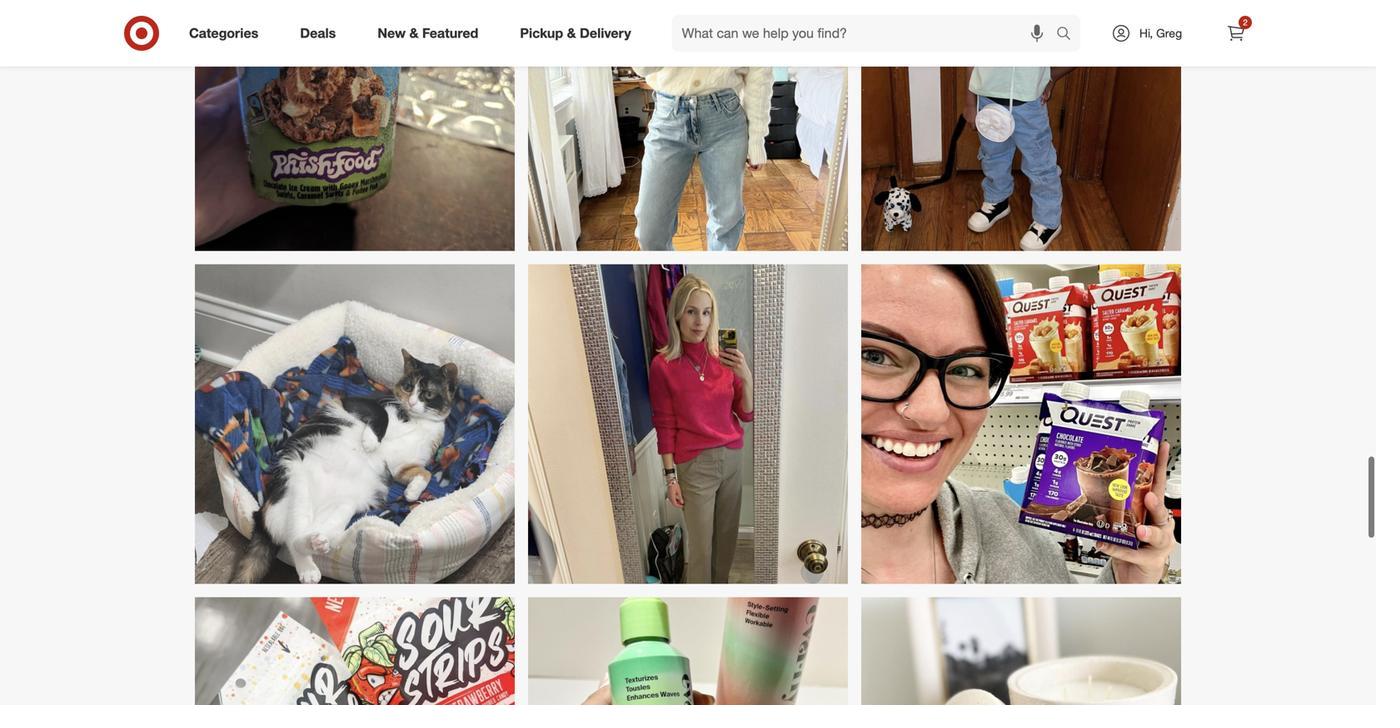 Task type: describe. For each thing, give the bounding box(es) containing it.
deals
[[300, 25, 336, 41]]

user image by @seeitmakeit image
[[528, 264, 848, 584]]

hi, greg
[[1139, 26, 1182, 40]]

user image by @mama_stevens11024 image
[[195, 0, 515, 251]]

categories link
[[175, 15, 279, 52]]

new & featured link
[[363, 15, 499, 52]]

user image by @callmesmashlie image
[[861, 264, 1181, 584]]

user image by @flawlessbeautybymadeeha image
[[528, 597, 848, 706]]

featured
[[422, 25, 478, 41]]

new
[[378, 25, 406, 41]]

What can we help you find? suggestions appear below search field
[[672, 15, 1060, 52]]

& for pickup
[[567, 25, 576, 41]]

search button
[[1049, 15, 1089, 55]]

delivery
[[580, 25, 631, 41]]

& for new
[[409, 25, 419, 41]]

greg
[[1156, 26, 1182, 40]]

categories
[[189, 25, 258, 41]]

hi,
[[1139, 26, 1153, 40]]

pickup & delivery link
[[506, 15, 652, 52]]

deals link
[[286, 15, 357, 52]]

user image by @shoppingfindswith_ale image
[[195, 597, 515, 706]]



Task type: locate. For each thing, give the bounding box(es) containing it.
user image by @dorythecalico image
[[195, 264, 515, 584]]

pickup
[[520, 25, 563, 41]]

1 horizontal spatial &
[[567, 25, 576, 41]]

pickup & delivery
[[520, 25, 631, 41]]

new & featured
[[378, 25, 478, 41]]

2 link
[[1218, 15, 1254, 52]]

search
[[1049, 27, 1089, 43]]

&
[[409, 25, 419, 41], [567, 25, 576, 41]]

user image by @reyna.homestyle image
[[861, 597, 1181, 706]]

user image by @jamie_cataldo image
[[528, 0, 848, 251]]

& right "pickup"
[[567, 25, 576, 41]]

0 horizontal spatial &
[[409, 25, 419, 41]]

1 & from the left
[[409, 25, 419, 41]]

2 & from the left
[[567, 25, 576, 41]]

2
[[1243, 17, 1248, 27]]

& right new
[[409, 25, 419, 41]]

user image by @ittz_just_baby image
[[861, 0, 1181, 251]]



Task type: vqa. For each thing, say whether or not it's contained in the screenshot.
Sponsored
no



